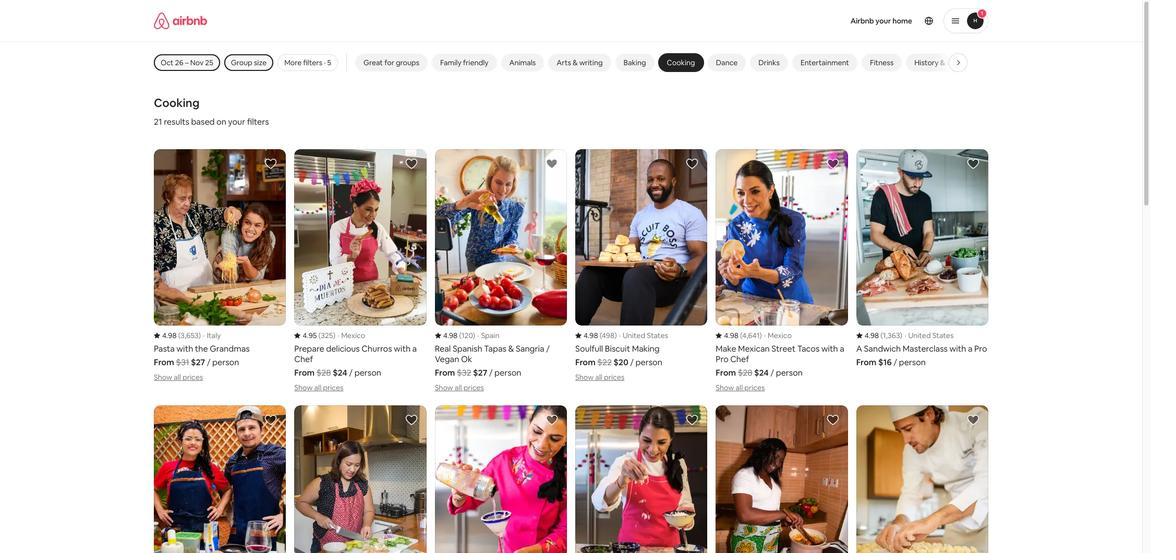 Task type: vqa. For each thing, say whether or not it's contained in the screenshot.


Task type: describe. For each thing, give the bounding box(es) containing it.
mexico for 4.98 ( 4,641 )
[[768, 331, 792, 340]]

4.98 for $32
[[443, 331, 458, 340]]

history & culture
[[915, 58, 971, 67]]

from $22 $20 / person show all prices
[[576, 357, 663, 382]]

from for 4.98 ( 120 )
[[435, 367, 455, 378]]

animals
[[510, 58, 536, 67]]

cooking element
[[667, 58, 696, 67]]

( for 325
[[319, 331, 321, 340]]

fitness
[[871, 58, 894, 67]]

$16
[[879, 357, 892, 368]]

prepare delicious churros with a chef group
[[295, 149, 427, 393]]

) for 4.98 ( 1,363 )
[[901, 331, 903, 340]]

· for 4.95 ( 325 )
[[338, 331, 339, 340]]

person for 4.98 ( 4,641 )
[[776, 367, 803, 378]]

based
[[191, 116, 215, 127]]

prices for 498
[[604, 373, 625, 382]]

family
[[441, 58, 462, 67]]

person for 4.98 ( 3,653 )
[[212, 357, 239, 368]]

· united states for from $16
[[905, 331, 954, 340]]

4.98 inside a sandwich masterclass with a pro group
[[865, 331, 880, 340]]

1 vertical spatial filters
[[247, 116, 269, 127]]

show for 4.95 ( 325 )
[[295, 383, 313, 392]]

1,363
[[884, 331, 901, 340]]

person for 4.98 ( 498 )
[[636, 357, 663, 368]]

· for 4.98 ( 4,641 )
[[765, 331, 766, 340]]

show all prices button for 4,641
[[716, 383, 765, 392]]

great for groups
[[364, 58, 420, 67]]

from $16 / person
[[857, 357, 926, 368]]

4.98 ( 4,641 )
[[725, 331, 762, 340]]

4.95 ( 325 )
[[303, 331, 336, 340]]

from inside a sandwich masterclass with a pro group
[[857, 357, 877, 368]]

$28 for 4,641
[[738, 367, 753, 378]]

your inside airbnb your home link
[[876, 16, 892, 26]]

& for history
[[941, 58, 946, 67]]

all for 325
[[314, 383, 322, 392]]

show for 4.98 ( 4,641 )
[[716, 383, 735, 392]]

· united states for from
[[619, 331, 669, 340]]

spain
[[481, 331, 500, 340]]

all for 498
[[596, 373, 603, 382]]

a sandwich masterclass with a pro group
[[857, 149, 989, 368]]

save this experience image inside pasta with the grandmas group
[[265, 158, 277, 170]]

on
[[217, 116, 226, 127]]

results
[[164, 116, 189, 127]]

& for arts
[[573, 58, 578, 67]]

prices for 120
[[464, 383, 484, 392]]

4,641
[[743, 331, 760, 340]]

from $28 $24 / person show all prices for 4.95 ( 325 )
[[295, 367, 382, 392]]

show for 4.98 ( 498 )
[[576, 373, 594, 382]]

writing
[[580, 58, 603, 67]]

save this experience image inside a sandwich masterclass with a pro group
[[968, 158, 980, 170]]

1 button
[[944, 8, 989, 33]]

arts & writing element
[[557, 58, 603, 67]]

real spanish tapas & sangria / vegan ok group
[[435, 149, 567, 393]]

( for 4,641
[[741, 331, 743, 340]]

) for 4.98 ( 4,641 )
[[760, 331, 762, 340]]

animals element
[[510, 58, 536, 67]]

120
[[462, 331, 473, 340]]

airbnb your home
[[851, 16, 913, 26]]

more
[[285, 58, 302, 67]]

united for from
[[623, 331, 646, 340]]

save this experience image inside soulfull biscuit making group
[[687, 158, 699, 170]]

4.98 ( 3,653 )
[[162, 331, 201, 340]]

person inside a sandwich masterclass with a pro group
[[900, 357, 926, 368]]

family friendly element
[[441, 58, 489, 67]]

rating 4.98 out of 5; 120 reviews image
[[435, 331, 476, 340]]

rating 4.98 out of 5; 498 reviews image
[[576, 331, 617, 340]]

4.95
[[303, 331, 317, 340]]

· for 4.98 ( 3,653 )
[[203, 331, 205, 340]]

italy
[[207, 331, 221, 340]]

person for 4.95 ( 325 )
[[355, 367, 382, 378]]

history & culture button
[[907, 54, 979, 72]]

home
[[893, 16, 913, 26]]

profile element
[[662, 0, 989, 42]]

/ for 4.98 ( 498 )
[[631, 357, 634, 368]]

history & culture element
[[915, 58, 971, 67]]

) for 4.98 ( 498 )
[[615, 331, 617, 340]]

drinks element
[[759, 58, 780, 67]]

from for 4.98 ( 3,653 )
[[154, 357, 174, 368]]

drinks button
[[751, 54, 789, 72]]

498
[[602, 331, 615, 340]]

4.98 ( 498 )
[[584, 331, 617, 340]]

$24 for 4.95 ( 325 )
[[333, 367, 348, 378]]

4.98 for $31
[[162, 331, 177, 340]]

show all prices button for 498
[[576, 373, 625, 382]]

/ for 4.95 ( 325 )
[[349, 367, 353, 378]]

$27 for $31
[[191, 357, 205, 368]]

) for 4.95 ( 325 )
[[333, 331, 336, 340]]

show all prices button for 325
[[295, 383, 344, 392]]

drinks
[[759, 58, 780, 67]]

from $28 $24 / person show all prices for 4.98 ( 4,641 )
[[716, 367, 803, 392]]

pasta with the grandmas group
[[154, 149, 286, 382]]

$22
[[598, 357, 612, 368]]

family friendly
[[441, 58, 489, 67]]

dance element
[[717, 58, 738, 67]]

from $32 $27 / person show all prices
[[435, 367, 522, 392]]

· for 4.98 ( 1,363 )
[[905, 331, 907, 340]]

entertainment button
[[793, 54, 858, 72]]

1 vertical spatial cooking
[[154, 96, 200, 110]]

· left 5
[[324, 58, 326, 67]]

( for 498
[[600, 331, 602, 340]]

baking button
[[616, 54, 655, 72]]

cooking button
[[659, 54, 704, 72]]

21
[[154, 116, 162, 127]]

21 results based on your filters
[[154, 116, 269, 127]]

· spain
[[478, 331, 500, 340]]

( for 3,653
[[178, 331, 181, 340]]



Task type: locate. For each thing, give the bounding box(es) containing it.
· mexico right 4,641
[[765, 331, 792, 340]]

show inside prepare delicious churros with a chef group
[[295, 383, 313, 392]]

great for groups button
[[356, 54, 428, 72]]

states inside soulfull biscuit making group
[[647, 331, 669, 340]]

from $28 $24 / person show all prices inside prepare delicious churros with a chef group
[[295, 367, 382, 392]]

from left $32
[[435, 367, 455, 378]]

( for 120
[[460, 331, 462, 340]]

& right arts
[[573, 58, 578, 67]]

$24 inside the make mexican street tacos with a pro chef group
[[755, 367, 769, 378]]

4.98 ( 120 )
[[443, 331, 476, 340]]

mexico right 4,641
[[768, 331, 792, 340]]

show inside from $32 $27 / person show all prices
[[435, 383, 453, 392]]

baking element
[[624, 58, 646, 67]]

4.98 inside soulfull biscuit making group
[[584, 331, 598, 340]]

entertainment element
[[801, 58, 850, 67]]

show for 4.98 ( 120 )
[[435, 383, 453, 392]]

) inside soulfull biscuit making group
[[615, 331, 617, 340]]

1 united from the left
[[623, 331, 646, 340]]

0 vertical spatial your
[[876, 16, 892, 26]]

great for groups element
[[364, 58, 420, 67]]

0 horizontal spatial mexico
[[341, 331, 365, 340]]

$24 for 4.98 ( 4,641 )
[[755, 367, 769, 378]]

1 · united states from the left
[[619, 331, 669, 340]]

save this experience image
[[265, 158, 277, 170], [687, 158, 699, 170], [827, 158, 840, 170], [968, 158, 980, 170], [265, 414, 277, 426], [546, 414, 558, 426], [687, 414, 699, 426], [827, 414, 840, 426], [968, 414, 980, 426]]

$28 down 4.98 ( 4,641 )
[[738, 367, 753, 378]]

from
[[154, 357, 174, 368], [576, 357, 596, 368], [857, 357, 877, 368], [295, 367, 315, 378], [716, 367, 737, 378], [435, 367, 455, 378]]

4.98 for $22
[[584, 331, 598, 340]]

0 vertical spatial filters
[[303, 58, 323, 67]]

4.98 left 3,653
[[162, 331, 177, 340]]

show all prices button for 3,653
[[154, 373, 203, 382]]

0 horizontal spatial united
[[623, 331, 646, 340]]

all inside from $31 $27 / person show all prices
[[174, 373, 181, 382]]

1 states from the left
[[647, 331, 669, 340]]

cooking inside button
[[667, 58, 696, 67]]

( inside a sandwich masterclass with a pro group
[[881, 331, 884, 340]]

from $31 $27 / person show all prices
[[154, 357, 239, 382]]

1 4.98 from the left
[[162, 331, 177, 340]]

united right 1,363
[[909, 331, 931, 340]]

save this experience image
[[405, 158, 418, 170], [546, 158, 558, 170], [405, 414, 418, 426]]

groups
[[396, 58, 420, 67]]

from for 4.98 ( 498 )
[[576, 357, 596, 368]]

soulfull biscuit making group
[[576, 149, 708, 382]]

4 ( from the left
[[741, 331, 743, 340]]

rating 4.98 out of 5; 4,641 reviews image
[[716, 331, 762, 340]]

prices inside from $31 $27 / person show all prices
[[183, 373, 203, 382]]

mexico inside the make mexican street tacos with a pro chef group
[[768, 331, 792, 340]]

3 4.98 from the left
[[725, 331, 739, 340]]

· inside the make mexican street tacos with a pro chef group
[[765, 331, 766, 340]]

states right 1,363
[[933, 331, 954, 340]]

from inside from $22 $20 / person show all prices
[[576, 357, 596, 368]]

) inside pasta with the grandmas group
[[199, 331, 201, 340]]

( inside soulfull biscuit making group
[[600, 331, 602, 340]]

2 from $28 $24 / person show all prices from the left
[[716, 367, 803, 392]]

$28 down 325
[[317, 367, 331, 378]]

filters left 5
[[303, 58, 323, 67]]

1 horizontal spatial $27
[[473, 367, 488, 378]]

person inside from $31 $27 / person show all prices
[[212, 357, 239, 368]]

from inside from $32 $27 / person show all prices
[[435, 367, 455, 378]]

$27 inside from $32 $27 / person show all prices
[[473, 367, 488, 378]]

united for from $16
[[909, 331, 931, 340]]

· united states inside a sandwich masterclass with a pro group
[[905, 331, 954, 340]]

$27
[[191, 357, 205, 368], [473, 367, 488, 378]]

all for 120
[[455, 383, 462, 392]]

0 vertical spatial cooking
[[667, 58, 696, 67]]

cooking up results
[[154, 96, 200, 110]]

save this experience image inside the make mexican street tacos with a pro chef group
[[827, 158, 840, 170]]

( for 1,363
[[881, 331, 884, 340]]

0 horizontal spatial states
[[647, 331, 669, 340]]

from inside the make mexican street tacos with a pro chef group
[[716, 367, 737, 378]]

airbnb
[[851, 16, 875, 26]]

· right 4,641
[[765, 331, 766, 340]]

from for 4.98 ( 4,641 )
[[716, 367, 737, 378]]

/ inside a sandwich masterclass with a pro group
[[894, 357, 898, 368]]

3,653
[[181, 331, 199, 340]]

airbnb your home link
[[845, 10, 919, 32]]

· for 4.98 ( 498 )
[[619, 331, 621, 340]]

$31
[[176, 357, 189, 368]]

for
[[385, 58, 395, 67]]

· mexico inside prepare delicious churros with a chef group
[[338, 331, 365, 340]]

show all prices button inside prepare delicious churros with a chef group
[[295, 383, 344, 392]]

family friendly button
[[432, 54, 497, 72]]

all for 4,641
[[736, 383, 743, 392]]

·
[[324, 58, 326, 67], [203, 331, 205, 340], [338, 331, 339, 340], [619, 331, 621, 340], [765, 331, 766, 340], [478, 331, 479, 340], [905, 331, 907, 340]]

1 mexico from the left
[[341, 331, 365, 340]]

dance
[[717, 58, 738, 67]]

filters right on
[[247, 116, 269, 127]]

4.98 inside 'real spanish tapas & sangria / vegan ok' group
[[443, 331, 458, 340]]

save this experience image for $27
[[546, 158, 558, 170]]

& left culture
[[941, 58, 946, 67]]

history
[[915, 58, 939, 67]]

culture
[[948, 58, 971, 67]]

filters
[[303, 58, 323, 67], [247, 116, 269, 127]]

· for 4.98 ( 120 )
[[478, 331, 479, 340]]

entertainment
[[801, 58, 850, 67]]

from down 4.95
[[295, 367, 315, 378]]

from left $31 on the left of page
[[154, 357, 174, 368]]

2 mexico from the left
[[768, 331, 792, 340]]

2 $24 from the left
[[755, 367, 769, 378]]

all
[[174, 373, 181, 382], [596, 373, 603, 382], [314, 383, 322, 392], [736, 383, 743, 392], [455, 383, 462, 392]]

( inside the make mexican street tacos with a pro chef group
[[741, 331, 743, 340]]

person inside from $22 $20 / person show all prices
[[636, 357, 663, 368]]

· mexico inside the make mexican street tacos with a pro chef group
[[765, 331, 792, 340]]

5 4.98 from the left
[[865, 331, 880, 340]]

prices inside prepare delicious churros with a chef group
[[323, 383, 344, 392]]

( inside pasta with the grandmas group
[[178, 331, 181, 340]]

4.98 left 1,363
[[865, 331, 880, 340]]

all inside prepare delicious churros with a chef group
[[314, 383, 322, 392]]

prices inside from $22 $20 / person show all prices
[[604, 373, 625, 382]]

1 $24 from the left
[[333, 367, 348, 378]]

show all prices button inside 'real spanish tapas & sangria / vegan ok' group
[[435, 383, 484, 392]]

· inside 'real spanish tapas & sangria / vegan ok' group
[[478, 331, 479, 340]]

4.98 left 498
[[584, 331, 598, 340]]

your
[[876, 16, 892, 26], [228, 116, 245, 127]]

from $28 $24 / person show all prices
[[295, 367, 382, 392], [716, 367, 803, 392]]

0 horizontal spatial $28
[[317, 367, 331, 378]]

/ for 4.98 ( 4,641 )
[[771, 367, 775, 378]]

4.98 for $28
[[725, 331, 739, 340]]

$27 for $32
[[473, 367, 488, 378]]

1 vertical spatial your
[[228, 116, 245, 127]]

cooking left 'dance' button
[[667, 58, 696, 67]]

2 united from the left
[[909, 331, 931, 340]]

1 horizontal spatial filters
[[303, 58, 323, 67]]

from inside from $31 $27 / person show all prices
[[154, 357, 174, 368]]

· mexico
[[338, 331, 365, 340], [765, 331, 792, 340]]

show all prices button for 120
[[435, 383, 484, 392]]

your left home
[[876, 16, 892, 26]]

· united states right 1,363
[[905, 331, 954, 340]]

4.98 left 4,641
[[725, 331, 739, 340]]

states for from $16
[[933, 331, 954, 340]]

$24 down 4,641
[[755, 367, 769, 378]]

1 horizontal spatial $24
[[755, 367, 769, 378]]

4.98 inside the make mexican street tacos with a pro chef group
[[725, 331, 739, 340]]

prices for 325
[[323, 383, 344, 392]]

show inside from $22 $20 / person show all prices
[[576, 373, 594, 382]]

animals button
[[501, 54, 545, 72]]

2 · united states from the left
[[905, 331, 954, 340]]

4.98 ( 1,363 )
[[865, 331, 903, 340]]

mexico for 4.95 ( 325 )
[[341, 331, 365, 340]]

$28
[[317, 367, 331, 378], [738, 367, 753, 378]]

rating 4.98 out of 5; 3,653 reviews image
[[154, 331, 201, 340]]

/ for 4.98 ( 120 )
[[489, 367, 493, 378]]

cooking
[[667, 58, 696, 67], [154, 96, 200, 110]]

$27 right $31 on the left of page
[[191, 357, 205, 368]]

show
[[154, 373, 172, 382], [576, 373, 594, 382], [295, 383, 313, 392], [716, 383, 735, 392], [435, 383, 453, 392]]

prices inside from $32 $27 / person show all prices
[[464, 383, 484, 392]]

&
[[573, 58, 578, 67], [941, 58, 946, 67]]

1 ( from the left
[[178, 331, 181, 340]]

$32
[[457, 367, 472, 378]]

1
[[982, 10, 984, 17]]

friendly
[[463, 58, 489, 67]]

1 · mexico from the left
[[338, 331, 365, 340]]

· united states inside soulfull biscuit making group
[[619, 331, 669, 340]]

325
[[321, 331, 333, 340]]

4.98
[[162, 331, 177, 340], [584, 331, 598, 340], [725, 331, 739, 340], [443, 331, 458, 340], [865, 331, 880, 340]]

2 ) from the left
[[333, 331, 336, 340]]

· mexico right 325
[[338, 331, 365, 340]]

4.98 left 120
[[443, 331, 458, 340]]

/ inside from $22 $20 / person show all prices
[[631, 357, 634, 368]]

/ inside the make mexican street tacos with a pro chef group
[[771, 367, 775, 378]]

person inside from $32 $27 / person show all prices
[[495, 367, 522, 378]]

from $28 $24 / person show all prices down 325
[[295, 367, 382, 392]]

fitness button
[[862, 54, 903, 72]]

0 horizontal spatial filters
[[247, 116, 269, 127]]

show all prices button inside soulfull biscuit making group
[[576, 373, 625, 382]]

0 horizontal spatial $24
[[333, 367, 348, 378]]

states
[[647, 331, 669, 340], [933, 331, 954, 340]]

6 ( from the left
[[881, 331, 884, 340]]

( inside 'real spanish tapas & sangria / vegan ok' group
[[460, 331, 462, 340]]

6 ) from the left
[[901, 331, 903, 340]]

united
[[623, 331, 646, 340], [909, 331, 931, 340]]

all inside the make mexican street tacos with a pro chef group
[[736, 383, 743, 392]]

all inside from $32 $27 / person show all prices
[[455, 383, 462, 392]]

0 horizontal spatial cooking
[[154, 96, 200, 110]]

save this experience image for $24
[[405, 158, 418, 170]]

0 horizontal spatial your
[[228, 116, 245, 127]]

$24
[[333, 367, 348, 378], [755, 367, 769, 378]]

)
[[199, 331, 201, 340], [333, 331, 336, 340], [615, 331, 617, 340], [760, 331, 762, 340], [473, 331, 476, 340], [901, 331, 903, 340]]

show inside from $31 $27 / person show all prices
[[154, 373, 172, 382]]

person for 4.98 ( 120 )
[[495, 367, 522, 378]]

$27 inside from $31 $27 / person show all prices
[[191, 357, 205, 368]]

2 $28 from the left
[[738, 367, 753, 378]]

1 & from the left
[[573, 58, 578, 67]]

states inside a sandwich masterclass with a pro group
[[933, 331, 954, 340]]

2 ( from the left
[[319, 331, 321, 340]]

· italy
[[203, 331, 221, 340]]

great
[[364, 58, 383, 67]]

· inside soulfull biscuit making group
[[619, 331, 621, 340]]

prices
[[183, 373, 203, 382], [604, 373, 625, 382], [323, 383, 344, 392], [745, 383, 765, 392], [464, 383, 484, 392]]

1 ) from the left
[[199, 331, 201, 340]]

all inside from $22 $20 / person show all prices
[[596, 373, 603, 382]]

1 horizontal spatial your
[[876, 16, 892, 26]]

/ inside from $31 $27 / person show all prices
[[207, 357, 211, 368]]

· right 325
[[338, 331, 339, 340]]

from left $16
[[857, 357, 877, 368]]

) inside a sandwich masterclass with a pro group
[[901, 331, 903, 340]]

show inside the make mexican street tacos with a pro chef group
[[716, 383, 735, 392]]

1 horizontal spatial $28
[[738, 367, 753, 378]]

· inside pasta with the grandmas group
[[203, 331, 205, 340]]

· right 120
[[478, 331, 479, 340]]

· mexico for 4.98 ( 4,641 )
[[765, 331, 792, 340]]

1 from $28 $24 / person show all prices from the left
[[295, 367, 382, 392]]

$27 right $32
[[473, 367, 488, 378]]

/ inside from $32 $27 / person show all prices
[[489, 367, 493, 378]]

0 horizontal spatial $27
[[191, 357, 205, 368]]

$28 inside the make mexican street tacos with a pro chef group
[[738, 367, 753, 378]]

more filters · 5
[[285, 58, 331, 67]]

0 horizontal spatial from $28 $24 / person show all prices
[[295, 367, 382, 392]]

mexico
[[341, 331, 365, 340], [768, 331, 792, 340]]

· mexico for 4.95 ( 325 )
[[338, 331, 365, 340]]

3 ( from the left
[[600, 331, 602, 340]]

$24 down 325
[[333, 367, 348, 378]]

/ inside prepare delicious churros with a chef group
[[349, 367, 353, 378]]

$24 inside prepare delicious churros with a chef group
[[333, 367, 348, 378]]

prices inside the make mexican street tacos with a pro chef group
[[745, 383, 765, 392]]

from down rating 4.98 out of 5; 4,641 reviews image
[[716, 367, 737, 378]]

show all prices button inside pasta with the grandmas group
[[154, 373, 203, 382]]

states for from
[[647, 331, 669, 340]]

from inside prepare delicious churros with a chef group
[[295, 367, 315, 378]]

· left italy
[[203, 331, 205, 340]]

) for 4.98 ( 3,653 )
[[199, 331, 201, 340]]

person inside prepare delicious churros with a chef group
[[355, 367, 382, 378]]

united inside soulfull biscuit making group
[[623, 331, 646, 340]]

1 horizontal spatial from $28 $24 / person show all prices
[[716, 367, 803, 392]]

· inside prepare delicious churros with a chef group
[[338, 331, 339, 340]]

show all prices button
[[154, 373, 203, 382], [576, 373, 625, 382], [295, 383, 344, 392], [716, 383, 765, 392], [435, 383, 484, 392]]

fitness element
[[871, 58, 894, 67]]

united inside a sandwich masterclass with a pro group
[[909, 331, 931, 340]]

1 horizontal spatial · mexico
[[765, 331, 792, 340]]

$20
[[614, 357, 629, 368]]

show for 4.98 ( 3,653 )
[[154, 373, 172, 382]]

person
[[212, 357, 239, 368], [636, 357, 663, 368], [900, 357, 926, 368], [355, 367, 382, 378], [776, 367, 803, 378], [495, 367, 522, 378]]

) for 4.98 ( 120 )
[[473, 331, 476, 340]]

0 horizontal spatial &
[[573, 58, 578, 67]]

4.98 inside pasta with the grandmas group
[[162, 331, 177, 340]]

0 horizontal spatial · mexico
[[338, 331, 365, 340]]

· inside a sandwich masterclass with a pro group
[[905, 331, 907, 340]]

4 4.98 from the left
[[443, 331, 458, 340]]

arts & writing button
[[549, 54, 612, 72]]

0 horizontal spatial · united states
[[619, 331, 669, 340]]

1 horizontal spatial united
[[909, 331, 931, 340]]

4 ) from the left
[[760, 331, 762, 340]]

) inside the make mexican street tacos with a pro chef group
[[760, 331, 762, 340]]

/ for 4.98 ( 3,653 )
[[207, 357, 211, 368]]

5
[[327, 58, 331, 67]]

baking
[[624, 58, 646, 67]]

· right 498
[[619, 331, 621, 340]]

· united states
[[619, 331, 669, 340], [905, 331, 954, 340]]

$28 inside prepare delicious churros with a chef group
[[317, 367, 331, 378]]

(
[[178, 331, 181, 340], [319, 331, 321, 340], [600, 331, 602, 340], [741, 331, 743, 340], [460, 331, 462, 340], [881, 331, 884, 340]]

from $28 $24 / person show all prices inside the make mexican street tacos with a pro chef group
[[716, 367, 803, 392]]

5 ( from the left
[[460, 331, 462, 340]]

united right 498
[[623, 331, 646, 340]]

your right on
[[228, 116, 245, 127]]

arts & writing
[[557, 58, 603, 67]]

) inside 'real spanish tapas & sangria / vegan ok' group
[[473, 331, 476, 340]]

2 states from the left
[[933, 331, 954, 340]]

1 horizontal spatial cooking
[[667, 58, 696, 67]]

2 · mexico from the left
[[765, 331, 792, 340]]

dance button
[[708, 54, 747, 72]]

arts
[[557, 58, 571, 67]]

$28 for 325
[[317, 367, 331, 378]]

from left "$22"
[[576, 357, 596, 368]]

prices for 4,641
[[745, 383, 765, 392]]

all for 3,653
[[174, 373, 181, 382]]

3 ) from the left
[[615, 331, 617, 340]]

states right 498
[[647, 331, 669, 340]]

· united states up $20
[[619, 331, 669, 340]]

person inside the make mexican street tacos with a pro chef group
[[776, 367, 803, 378]]

prices for 3,653
[[183, 373, 203, 382]]

rating 4.95 out of 5; 325 reviews image
[[295, 331, 336, 340]]

1 horizontal spatial states
[[933, 331, 954, 340]]

& inside arts & writing button
[[573, 58, 578, 67]]

· right 1,363
[[905, 331, 907, 340]]

5 ) from the left
[[473, 331, 476, 340]]

from $28 $24 / person show all prices down 4,641
[[716, 367, 803, 392]]

( inside prepare delicious churros with a chef group
[[319, 331, 321, 340]]

1 horizontal spatial &
[[941, 58, 946, 67]]

from for 4.95 ( 325 )
[[295, 367, 315, 378]]

make mexican street tacos with a pro chef group
[[716, 149, 849, 393]]

2 & from the left
[[941, 58, 946, 67]]

1 horizontal spatial mexico
[[768, 331, 792, 340]]

1 $28 from the left
[[317, 367, 331, 378]]

rating 4.98 out of 5; 1,363 reviews image
[[857, 331, 903, 340]]

) inside prepare delicious churros with a chef group
[[333, 331, 336, 340]]

& inside history & culture button
[[941, 58, 946, 67]]

2 4.98 from the left
[[584, 331, 598, 340]]

mexico inside prepare delicious churros with a chef group
[[341, 331, 365, 340]]

show all prices button inside the make mexican street tacos with a pro chef group
[[716, 383, 765, 392]]

1 horizontal spatial · united states
[[905, 331, 954, 340]]

mexico right 325
[[341, 331, 365, 340]]

/
[[207, 357, 211, 368], [631, 357, 634, 368], [894, 357, 898, 368], [349, 367, 353, 378], [771, 367, 775, 378], [489, 367, 493, 378]]



